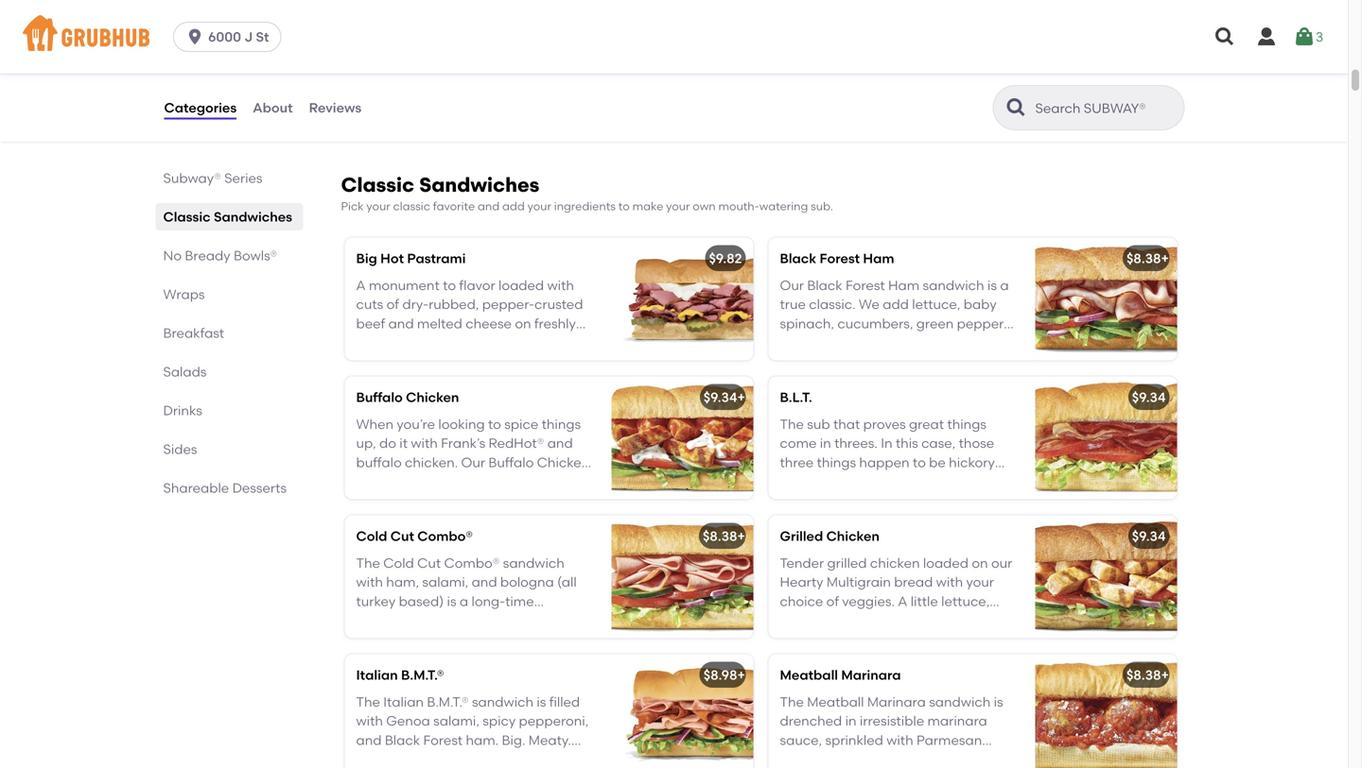 Task type: locate. For each thing, give the bounding box(es) containing it.
ham,
[[386, 575, 419, 591]]

classic for classic sandwiches pick your classic favorite and add your ingredients to make your own mouth-watering sub.
[[341, 173, 414, 197]]

1 vertical spatial $8.38 +
[[703, 529, 745, 545]]

the up turkey
[[356, 555, 380, 572]]

6000 j st
[[208, 29, 269, 45]]

1 vertical spatial italian
[[383, 694, 424, 711]]

pastrami
[[407, 251, 466, 267]]

of inside a monument to flavor loaded with cuts of dry-rubbed, pepper-crusted beef and melted cheese on freshly baked bread. enjoy yours with mustard and pickles.
[[386, 297, 399, 313]]

tomatoes,
[[780, 613, 845, 629]]

0 horizontal spatial sandwiches
[[214, 209, 292, 225]]

big.
[[502, 733, 525, 749]]

classic inside classic sandwiches pick your classic favorite and add your ingredients to make your own mouth-watering sub.
[[341, 173, 414, 197]]

0 vertical spatial combo®
[[417, 529, 473, 545]]

classic up pick
[[341, 173, 414, 197]]

grilled
[[827, 555, 867, 572]]

b.m.t.®
[[401, 668, 444, 684], [427, 694, 469, 711]]

the inside the italian b.m.t.® sandwich is filled with genoa salami, spicy pepperoni, and black forest ham. big. meaty. tasty. get it.
[[356, 694, 380, 711]]

subway®
[[163, 170, 221, 186], [356, 613, 414, 629]]

forest left 'ham'
[[820, 251, 860, 267]]

italian b.m.t.® image
[[611, 655, 753, 769]]

your up lettuce,
[[966, 575, 994, 591]]

+ for grilled chicken
[[737, 529, 745, 545]]

0 vertical spatial italian
[[356, 668, 398, 684]]

cuts
[[356, 297, 383, 313]]

0 vertical spatial sandwich
[[503, 555, 564, 572]]

to left make
[[618, 200, 630, 213]]

0 vertical spatial cut
[[390, 529, 414, 545]]

choice
[[780, 594, 823, 610]]

0 horizontal spatial classic
[[163, 209, 211, 225]]

0 horizontal spatial of
[[386, 297, 399, 313]]

svg image inside 3 button
[[1293, 26, 1316, 48]]

a up cuts
[[356, 277, 366, 293]]

the inside the cold cut combo® sandwich with ham, salami, and bologna (all turkey based) is a long-time subway® favorite. yeah. it's that good.
[[356, 555, 380, 572]]

1 horizontal spatial forest
[[820, 251, 860, 267]]

black up the get
[[385, 733, 420, 749]]

cut
[[390, 529, 414, 545], [417, 555, 441, 572]]

spinach,
[[959, 613, 1013, 629]]

that
[[532, 613, 558, 629]]

1 vertical spatial sandwich
[[472, 694, 533, 711]]

sandwich
[[503, 555, 564, 572], [472, 694, 533, 711]]

0 vertical spatial to
[[618, 200, 630, 213]]

the for the cold cut combo® sandwich with ham, salami, and bologna (all turkey based) is a long-time subway® favorite. yeah. it's that good.
[[356, 555, 380, 572]]

1 vertical spatial black
[[385, 733, 420, 749]]

italian down good.
[[356, 668, 398, 684]]

0 vertical spatial sandwiches
[[419, 173, 539, 197]]

0 horizontal spatial a
[[356, 277, 366, 293]]

3
[[1316, 29, 1323, 45]]

j
[[244, 29, 253, 45]]

on down pepper-
[[515, 316, 531, 332]]

to inside classic sandwiches pick your classic favorite and add your ingredients to make your own mouth-watering sub.
[[618, 200, 630, 213]]

the
[[356, 555, 380, 572], [356, 694, 380, 711]]

wrong.
[[890, 632, 934, 648]]

filled
[[549, 694, 580, 711]]

1 vertical spatial is
[[537, 694, 546, 711]]

with left genoa
[[356, 714, 383, 730]]

0 horizontal spatial black
[[385, 733, 420, 749]]

+
[[1161, 251, 1169, 267], [737, 390, 745, 406], [737, 529, 745, 545], [737, 668, 745, 684], [1161, 668, 1169, 684]]

baby
[[922, 613, 955, 629]]

1 horizontal spatial sandwiches
[[419, 173, 539, 197]]

go
[[870, 632, 887, 648]]

big
[[356, 251, 377, 267]]

the down 'italian b.m.t.®'
[[356, 694, 380, 711]]

$8.38 for combo®
[[703, 529, 737, 545]]

of
[[386, 297, 399, 313], [826, 594, 839, 610]]

#11 subway club® image
[[611, 10, 753, 133]]

classic up no
[[163, 209, 211, 225]]

$9.34 for b.l.t.
[[1132, 390, 1166, 406]]

1 the from the top
[[356, 555, 380, 572]]

on left our
[[972, 555, 988, 572]]

lettuce,
[[941, 594, 990, 610]]

chicken for buffalo chicken
[[406, 390, 459, 406]]

reviews
[[309, 100, 362, 116]]

with up crusted
[[547, 277, 574, 293]]

1 vertical spatial b.m.t.®
[[427, 694, 469, 711]]

salami, inside the cold cut combo® sandwich with ham, salami, and bologna (all turkey based) is a long-time subway® favorite. yeah. it's that good.
[[422, 575, 468, 591]]

0 vertical spatial the
[[356, 555, 380, 572]]

your
[[366, 200, 390, 213], [527, 200, 551, 213], [666, 200, 690, 213], [966, 575, 994, 591]]

2 vertical spatial $8.38 +
[[1126, 668, 1169, 684]]

0 vertical spatial loaded
[[499, 277, 544, 293]]

$8.38 +
[[1126, 251, 1169, 267], [703, 529, 745, 545], [1126, 668, 1169, 684]]

classic
[[393, 200, 430, 213]]

series
[[224, 170, 263, 186]]

loaded inside tender grilled chicken loaded on our hearty multigrain bread with your choice of veggies. a little lettuce, tomatoes, onions and baby spinach, and you can't go wrong.
[[923, 555, 969, 572]]

0 horizontal spatial svg image
[[185, 27, 204, 46]]

on inside a monument to flavor loaded with cuts of dry-rubbed, pepper-crusted beef and melted cheese on freshly baked bread. enjoy yours with mustard and pickles.
[[515, 316, 531, 332]]

combo® up ham,
[[417, 529, 473, 545]]

0 vertical spatial a
[[356, 277, 366, 293]]

1 horizontal spatial to
[[618, 200, 630, 213]]

on inside tender grilled chicken loaded on our hearty multigrain bread with your choice of veggies. a little lettuce, tomatoes, onions and baby spinach, and you can't go wrong.
[[972, 555, 988, 572]]

ingredients
[[554, 200, 616, 213]]

on
[[515, 316, 531, 332], [972, 555, 988, 572]]

with up turkey
[[356, 575, 383, 591]]

desserts
[[232, 480, 287, 497]]

3 button
[[1293, 20, 1323, 54]]

1 vertical spatial a
[[898, 594, 907, 610]]

spicy
[[483, 714, 516, 730]]

with up lettuce,
[[936, 575, 963, 591]]

pepper-
[[482, 297, 534, 313]]

0 vertical spatial chicken
[[406, 390, 459, 406]]

1 vertical spatial chicken
[[826, 529, 880, 545]]

1 vertical spatial loaded
[[923, 555, 969, 572]]

with inside the italian b.m.t.® sandwich is filled with genoa salami, spicy pepperoni, and black forest ham. big. meaty. tasty. get it.
[[356, 714, 383, 730]]

1 vertical spatial salami,
[[433, 714, 479, 730]]

0 vertical spatial $8.38 +
[[1126, 251, 1169, 267]]

b.l.t. image
[[1035, 377, 1177, 500]]

and down dry- at the top
[[388, 316, 414, 332]]

and inside classic sandwiches pick your classic favorite and add your ingredients to make your own mouth-watering sub.
[[478, 200, 500, 213]]

0 vertical spatial $8.38
[[1126, 251, 1161, 267]]

salami, up 'ham.'
[[433, 714, 479, 730]]

1 vertical spatial $8.38
[[703, 529, 737, 545]]

black down watering
[[780, 251, 816, 267]]

sandwich up spicy
[[472, 694, 533, 711]]

1 horizontal spatial on
[[972, 555, 988, 572]]

cut inside the cold cut combo® sandwich with ham, salami, and bologna (all turkey based) is a long-time subway® favorite. yeah. it's that good.
[[417, 555, 441, 572]]

chicken up grilled at the bottom right of the page
[[826, 529, 880, 545]]

and left add
[[478, 200, 500, 213]]

a left little
[[898, 594, 907, 610]]

sandwiches for classic sandwiches pick your classic favorite and add your ingredients to make your own mouth-watering sub.
[[419, 173, 539, 197]]

1 vertical spatial on
[[972, 555, 988, 572]]

italian inside the italian b.m.t.® sandwich is filled with genoa salami, spicy pepperoni, and black forest ham. big. meaty. tasty. get it.
[[383, 694, 424, 711]]

1 vertical spatial of
[[826, 594, 839, 610]]

black forest ham
[[780, 251, 894, 267]]

1 vertical spatial forest
[[423, 733, 463, 749]]

sandwiches up bowls®
[[214, 209, 292, 225]]

of down monument
[[386, 297, 399, 313]]

combo® up the a
[[444, 555, 500, 572]]

favorite
[[433, 200, 475, 213]]

svg image inside 6000 j st button
[[185, 27, 204, 46]]

drinks
[[163, 403, 202, 419]]

monument
[[369, 277, 440, 293]]

1 horizontal spatial is
[[537, 694, 546, 711]]

0 vertical spatial on
[[515, 316, 531, 332]]

forest inside the italian b.m.t.® sandwich is filled with genoa salami, spicy pepperoni, and black forest ham. big. meaty. tasty. get it.
[[423, 733, 463, 749]]

is left the a
[[447, 594, 456, 610]]

loaded up pepper-
[[499, 277, 544, 293]]

cut up ham,
[[390, 529, 414, 545]]

and left you
[[780, 632, 805, 648]]

1 vertical spatial sandwiches
[[214, 209, 292, 225]]

and up "long-"
[[472, 575, 497, 591]]

of inside tender grilled chicken loaded on our hearty multigrain bread with your choice of veggies. a little lettuce, tomatoes, onions and baby spinach, and you can't go wrong.
[[826, 594, 839, 610]]

0 horizontal spatial to
[[443, 277, 456, 293]]

0 horizontal spatial chicken
[[406, 390, 459, 406]]

hearty
[[780, 575, 823, 591]]

own
[[693, 200, 716, 213]]

forest up it.
[[423, 733, 463, 749]]

svg image
[[1255, 26, 1278, 48], [1293, 26, 1316, 48], [185, 27, 204, 46]]

of up tomatoes,
[[826, 594, 839, 610]]

cold
[[356, 529, 387, 545], [383, 555, 414, 572]]

black forest ham image
[[1035, 238, 1177, 361]]

salads
[[163, 364, 207, 380]]

0 horizontal spatial is
[[447, 594, 456, 610]]

chicken down pickles.
[[406, 390, 459, 406]]

enjoy
[[445, 335, 479, 351]]

rubbed,
[[429, 297, 479, 313]]

1 horizontal spatial subway®
[[356, 613, 414, 629]]

1 horizontal spatial a
[[898, 594, 907, 610]]

1 vertical spatial classic
[[163, 209, 211, 225]]

1 vertical spatial cut
[[417, 555, 441, 572]]

is up the 'pepperoni,'
[[537, 694, 546, 711]]

sandwiches inside classic sandwiches pick your classic favorite and add your ingredients to make your own mouth-watering sub.
[[419, 173, 539, 197]]

italian
[[356, 668, 398, 684], [383, 694, 424, 711]]

salami, up the a
[[422, 575, 468, 591]]

2 horizontal spatial svg image
[[1293, 26, 1316, 48]]

sandwich up bologna
[[503, 555, 564, 572]]

0 horizontal spatial loaded
[[499, 277, 544, 293]]

0 vertical spatial subway®
[[163, 170, 221, 186]]

forest
[[820, 251, 860, 267], [423, 733, 463, 749]]

classic sandwiches
[[163, 209, 292, 225]]

baked
[[356, 335, 397, 351]]

with inside the cold cut combo® sandwich with ham, salami, and bologna (all turkey based) is a long-time subway® favorite. yeah. it's that good.
[[356, 575, 383, 591]]

big hot pastrami
[[356, 251, 466, 267]]

0 horizontal spatial on
[[515, 316, 531, 332]]

2 the from the top
[[356, 694, 380, 711]]

turkey
[[356, 594, 396, 610]]

1 vertical spatial subway®
[[356, 613, 414, 629]]

0 horizontal spatial forest
[[423, 733, 463, 749]]

beef
[[356, 316, 385, 332]]

b.l.t.
[[780, 390, 812, 406]]

to up rubbed,
[[443, 277, 456, 293]]

and up tasty.
[[356, 733, 382, 749]]

1 vertical spatial to
[[443, 277, 456, 293]]

0 vertical spatial salami,
[[422, 575, 468, 591]]

loaded up bread
[[923, 555, 969, 572]]

with
[[547, 277, 574, 293], [520, 335, 547, 351], [356, 575, 383, 591], [936, 575, 963, 591], [356, 714, 383, 730]]

$8.38 + for combo®
[[703, 529, 745, 545]]

1 horizontal spatial of
[[826, 594, 839, 610]]

1 horizontal spatial black
[[780, 251, 816, 267]]

subway® inside the cold cut combo® sandwich with ham, salami, and bologna (all turkey based) is a long-time subway® favorite. yeah. it's that good.
[[356, 613, 414, 629]]

subway® left the series
[[163, 170, 221, 186]]

1 horizontal spatial loaded
[[923, 555, 969, 572]]

bologna
[[500, 575, 554, 591]]

breakfast
[[163, 325, 224, 341]]

0 vertical spatial of
[[386, 297, 399, 313]]

combo®
[[417, 529, 473, 545], [444, 555, 500, 572]]

categories
[[164, 100, 237, 116]]

1 vertical spatial combo®
[[444, 555, 500, 572]]

cut down cold cut combo®
[[417, 555, 441, 572]]

italian up genoa
[[383, 694, 424, 711]]

and inside the italian b.m.t.® sandwich is filled with genoa salami, spicy pepperoni, and black forest ham. big. meaty. tasty. get it.
[[356, 733, 382, 749]]

0 vertical spatial is
[[447, 594, 456, 610]]

crusted
[[534, 297, 583, 313]]

salami,
[[422, 575, 468, 591], [433, 714, 479, 730]]

0 vertical spatial cold
[[356, 529, 387, 545]]

subway® down turkey
[[356, 613, 414, 629]]

veggies.
[[842, 594, 895, 610]]

0 vertical spatial classic
[[341, 173, 414, 197]]

svg image left '6000'
[[185, 27, 204, 46]]

1 horizontal spatial chicken
[[826, 529, 880, 545]]

sandwiches up favorite
[[419, 173, 539, 197]]

chicken
[[406, 390, 459, 406], [826, 529, 880, 545]]

svg image left 3 button
[[1255, 26, 1278, 48]]

1 horizontal spatial classic
[[341, 173, 414, 197]]

1 vertical spatial the
[[356, 694, 380, 711]]

with inside tender grilled chicken loaded on our hearty multigrain bread with your choice of veggies. a little lettuce, tomatoes, onions and baby spinach, and you can't go wrong.
[[936, 575, 963, 591]]

svg image right svg image
[[1293, 26, 1316, 48]]

buffalo chicken image
[[611, 377, 753, 500]]

get
[[395, 752, 419, 768]]

1 horizontal spatial cut
[[417, 555, 441, 572]]

1 vertical spatial cold
[[383, 555, 414, 572]]

and
[[478, 200, 500, 213], [388, 316, 414, 332], [413, 354, 439, 370], [472, 575, 497, 591], [894, 613, 919, 629], [780, 632, 805, 648], [356, 733, 382, 749]]



Task type: describe. For each thing, give the bounding box(es) containing it.
0 vertical spatial forest
[[820, 251, 860, 267]]

meaty.
[[529, 733, 571, 749]]

your left own
[[666, 200, 690, 213]]

grilled
[[780, 529, 823, 545]]

freshly
[[534, 316, 576, 332]]

(all
[[557, 575, 577, 591]]

sandwich inside the italian b.m.t.® sandwich is filled with genoa salami, spicy pepperoni, and black forest ham. big. meaty. tasty. get it.
[[472, 694, 533, 711]]

and up wrong.
[[894, 613, 919, 629]]

hot
[[380, 251, 404, 267]]

big hot pastrami image
[[611, 238, 753, 361]]

categories button
[[163, 74, 238, 142]]

$9.82
[[709, 251, 742, 267]]

shareable
[[163, 480, 229, 497]]

0 vertical spatial black
[[780, 251, 816, 267]]

0 vertical spatial b.m.t.®
[[401, 668, 444, 684]]

reviews button
[[308, 74, 363, 142]]

your inside tender grilled chicken loaded on our hearty multigrain bread with your choice of veggies. a little lettuce, tomatoes, onions and baby spinach, and you can't go wrong.
[[966, 575, 994, 591]]

classic for classic sandwiches
[[163, 209, 211, 225]]

cold inside the cold cut combo® sandwich with ham, salami, and bologna (all turkey based) is a long-time subway® favorite. yeah. it's that good.
[[383, 555, 414, 572]]

italian b.m.t.®
[[356, 668, 444, 684]]

flavor
[[459, 277, 495, 293]]

cheese
[[466, 316, 512, 332]]

bread
[[894, 575, 933, 591]]

$8.98 +
[[703, 668, 745, 684]]

$8.98
[[703, 668, 737, 684]]

st
[[256, 29, 269, 45]]

and down bread.
[[413, 354, 439, 370]]

$8.38 + for ham
[[1126, 251, 1169, 267]]

#12 turkey cali club™ image
[[1035, 10, 1177, 133]]

a
[[460, 594, 468, 610]]

buffalo chicken
[[356, 390, 459, 406]]

meatball marinara
[[780, 668, 901, 684]]

little
[[911, 594, 938, 610]]

is inside the cold cut combo® sandwich with ham, salami, and bologna (all turkey based) is a long-time subway® favorite. yeah. it's that good.
[[447, 594, 456, 610]]

svg image for 6000 j st
[[185, 27, 204, 46]]

you
[[809, 632, 832, 648]]

sandwiches for classic sandwiches
[[214, 209, 292, 225]]

it's
[[511, 613, 528, 629]]

meatball marinara image
[[1035, 655, 1177, 769]]

pick
[[341, 200, 364, 213]]

our
[[991, 555, 1012, 572]]

2 vertical spatial $8.38
[[1126, 668, 1161, 684]]

good.
[[356, 632, 393, 648]]

a inside tender grilled chicken loaded on our hearty multigrain bread with your choice of veggies. a little lettuce, tomatoes, onions and baby spinach, and you can't go wrong.
[[898, 594, 907, 610]]

about button
[[252, 74, 294, 142]]

based)
[[399, 594, 444, 610]]

it.
[[422, 752, 434, 768]]

your right pick
[[366, 200, 390, 213]]

onions
[[848, 613, 890, 629]]

classic sandwiches pick your classic favorite and add your ingredients to make your own mouth-watering sub.
[[341, 173, 833, 213]]

b.m.t.® inside the italian b.m.t.® sandwich is filled with genoa salami, spicy pepperoni, and black forest ham. big. meaty. tasty. get it.
[[427, 694, 469, 711]]

salami, inside the italian b.m.t.® sandwich is filled with genoa salami, spicy pepperoni, and black forest ham. big. meaty. tasty. get it.
[[433, 714, 479, 730]]

bowls®
[[234, 248, 277, 264]]

wraps
[[163, 287, 205, 303]]

cold cut combo® image
[[611, 516, 753, 639]]

with down freshly
[[520, 335, 547, 351]]

1 horizontal spatial svg image
[[1255, 26, 1278, 48]]

and inside the cold cut combo® sandwich with ham, salami, and bologna (all turkey based) is a long-time subway® favorite. yeah. it's that good.
[[472, 575, 497, 591]]

0 horizontal spatial subway®
[[163, 170, 221, 186]]

0 horizontal spatial cut
[[390, 529, 414, 545]]

sub.
[[811, 200, 833, 213]]

pepperoni,
[[519, 714, 589, 730]]

main navigation navigation
[[0, 0, 1348, 74]]

chicken
[[870, 555, 920, 572]]

bready
[[185, 248, 230, 264]]

shareable desserts
[[163, 480, 287, 497]]

about
[[253, 100, 293, 116]]

melted
[[417, 316, 462, 332]]

to inside a monument to flavor loaded with cuts of dry-rubbed, pepper-crusted beef and melted cheese on freshly baked bread. enjoy yours with mustard and pickles.
[[443, 277, 456, 293]]

long-
[[471, 594, 505, 610]]

yours
[[483, 335, 517, 351]]

the italian b.m.t.® sandwich is filled with genoa salami, spicy pepperoni, and black forest ham. big. meaty. tasty. get it.
[[356, 694, 589, 768]]

dry-
[[402, 297, 429, 313]]

sandwich inside the cold cut combo® sandwich with ham, salami, and bologna (all turkey based) is a long-time subway® favorite. yeah. it's that good.
[[503, 555, 564, 572]]

+ for b.l.t.
[[737, 390, 745, 406]]

can't
[[835, 632, 867, 648]]

bread.
[[400, 335, 442, 351]]

ham
[[863, 251, 894, 267]]

time
[[505, 594, 534, 610]]

svg image for 3
[[1293, 26, 1316, 48]]

$8.38 for ham
[[1126, 251, 1161, 267]]

grilled chicken
[[780, 529, 880, 545]]

your right add
[[527, 200, 551, 213]]

favorite.
[[417, 613, 470, 629]]

chicken for grilled chicken
[[826, 529, 880, 545]]

make
[[632, 200, 663, 213]]

6000 j st button
[[173, 22, 289, 52]]

tender
[[780, 555, 824, 572]]

mouth-
[[718, 200, 759, 213]]

$9.34 for grilled chicken
[[1132, 529, 1166, 545]]

cold cut combo®
[[356, 529, 473, 545]]

ham.
[[466, 733, 499, 749]]

a monument to flavor loaded with cuts of dry-rubbed, pepper-crusted beef and melted cheese on freshly baked bread. enjoy yours with mustard and pickles.
[[356, 277, 583, 370]]

is inside the italian b.m.t.® sandwich is filled with genoa salami, spicy pepperoni, and black forest ham. big. meaty. tasty. get it.
[[537, 694, 546, 711]]

+ for meatball marinara
[[737, 668, 745, 684]]

pickles.
[[442, 354, 489, 370]]

black inside the italian b.m.t.® sandwich is filled with genoa salami, spicy pepperoni, and black forest ham. big. meaty. tasty. get it.
[[385, 733, 420, 749]]

subway® series
[[163, 170, 263, 186]]

sides
[[163, 442, 197, 458]]

multigrain
[[826, 575, 891, 591]]

meatball
[[780, 668, 838, 684]]

mustard
[[356, 354, 410, 370]]

buffalo
[[356, 390, 403, 406]]

loaded inside a monument to flavor loaded with cuts of dry-rubbed, pepper-crusted beef and melted cheese on freshly baked bread. enjoy yours with mustard and pickles.
[[499, 277, 544, 293]]

search icon image
[[1005, 96, 1028, 119]]

grilled chicken image
[[1035, 516, 1177, 639]]

tasty.
[[356, 752, 392, 768]]

combo® inside the cold cut combo® sandwich with ham, salami, and bologna (all turkey based) is a long-time subway® favorite. yeah. it's that good.
[[444, 555, 500, 572]]

the for the italian b.m.t.® sandwich is filled with genoa salami, spicy pepperoni, and black forest ham. big. meaty. tasty. get it.
[[356, 694, 380, 711]]

tender grilled chicken loaded on our hearty multigrain bread with your choice of veggies. a little lettuce, tomatoes, onions and baby spinach, and you can't go wrong.
[[780, 555, 1013, 648]]

watering
[[759, 200, 808, 213]]

no
[[163, 248, 182, 264]]

a inside a monument to flavor loaded with cuts of dry-rubbed, pepper-crusted beef and melted cheese on freshly baked bread. enjoy yours with mustard and pickles.
[[356, 277, 366, 293]]

svg image
[[1214, 26, 1236, 48]]

Search SUBWAY® search field
[[1033, 99, 1178, 117]]

6000
[[208, 29, 241, 45]]



Task type: vqa. For each thing, say whether or not it's contained in the screenshot.
the top Strips
no



